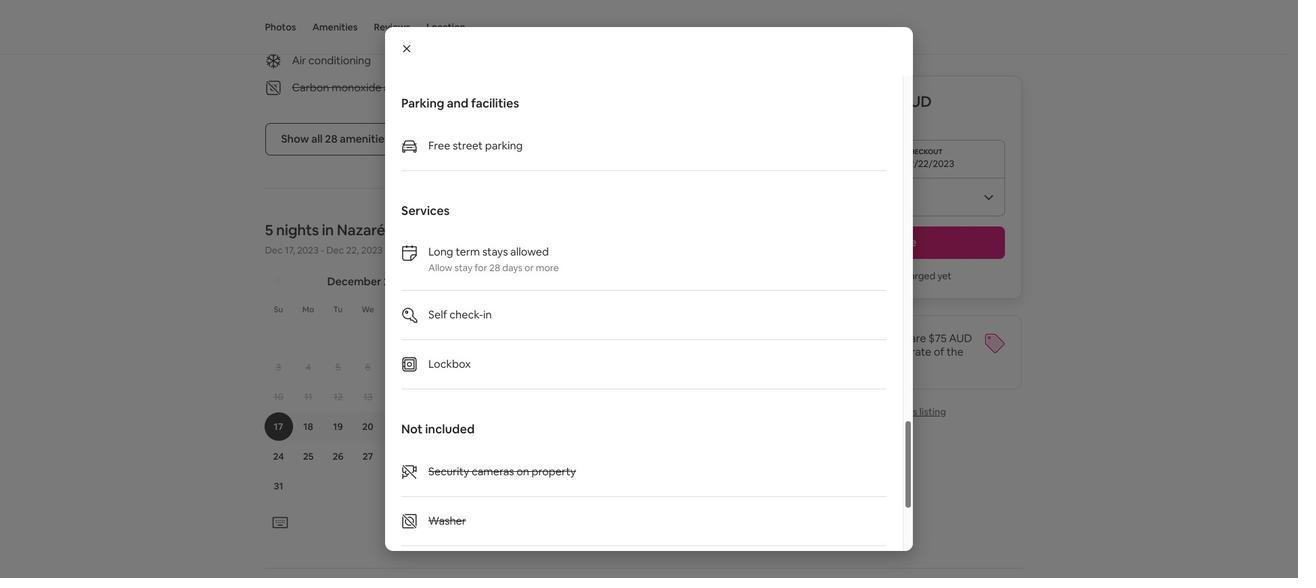 Task type: vqa. For each thing, say whether or not it's contained in the screenshot.
Inc.
no



Task type: locate. For each thing, give the bounding box(es) containing it.
0 horizontal spatial 4
[[306, 362, 311, 374]]

parking up conditioning
[[349, 27, 386, 41]]

the right of
[[947, 345, 964, 359]]

1 horizontal spatial 5
[[335, 362, 341, 374]]

free
[[292, 27, 314, 41], [428, 139, 450, 153]]

0 horizontal spatial the
[[833, 345, 850, 359]]

6 button up '13' "button"
[[353, 354, 383, 382]]

5 up 12
[[335, 362, 341, 374]]

2 2 from the left
[[561, 332, 567, 344]]

1 horizontal spatial street
[[453, 139, 483, 153]]

4 button up 11
[[293, 354, 323, 382]]

5 up 12, friday, january 2024. available. select as check-in date. button
[[651, 332, 656, 344]]

0 horizontal spatial 3 button
[[264, 354, 293, 382]]

11, thursday, january 2024. available. select as check-in date. button
[[610, 354, 638, 382]]

allowed
[[510, 245, 549, 259]]

in
[[322, 221, 334, 240], [483, 308, 492, 322]]

2 horizontal spatial 5
[[651, 332, 656, 344]]

5 button up the 12 button
[[323, 354, 353, 382]]

2023 up th
[[384, 275, 409, 289]]

1 horizontal spatial 6
[[681, 332, 686, 344]]

2 for 1st 2 button from left
[[455, 332, 460, 344]]

1 vertical spatial 3
[[276, 362, 281, 374]]

3 button up 10, wednesday, january 2024. available. select as check-in date. button
[[579, 324, 609, 352]]

10
[[274, 392, 283, 404]]

1 vertical spatial 4
[[306, 362, 311, 374]]

1 vertical spatial list
[[401, 448, 887, 579]]

0 vertical spatial in
[[322, 221, 334, 240]]

0 horizontal spatial 1
[[425, 332, 429, 344]]

1 vertical spatial 28
[[489, 262, 500, 274]]

5 button
[[639, 324, 668, 352], [323, 354, 353, 382]]

6 up 13, saturday, january 2024. available. select as check-in date. button
[[681, 332, 686, 344]]

of
[[934, 345, 944, 359]]

1 list from the top
[[401, 229, 887, 390]]

1 horizontal spatial 2023
[[361, 245, 383, 257]]

1 vertical spatial 6 button
[[353, 354, 383, 382]]

location
[[427, 21, 466, 33]]

in for nights
[[322, 221, 334, 240]]

2 button down self check-in
[[442, 324, 472, 352]]

0 horizontal spatial in
[[322, 221, 334, 240]]

3 up 10, wednesday, january 2024. available. select as check-in date. button
[[591, 332, 597, 344]]

1 button down self
[[413, 324, 442, 352]]

1 vertical spatial 5
[[651, 332, 656, 344]]

1 vertical spatial street
[[453, 139, 483, 153]]

4 button up the 11, thursday, january 2024. available. select as check-in date. button
[[609, 324, 639, 352]]

1 horizontal spatial dec
[[326, 245, 344, 257]]

0 horizontal spatial dec
[[265, 245, 283, 257]]

5 button up 12, friday, january 2024. available. select as check-in date. button
[[639, 324, 668, 352]]

1 horizontal spatial in
[[483, 308, 492, 322]]

for
[[475, 262, 487, 274]]

1 horizontal spatial free
[[428, 139, 450, 153]]

0 horizontal spatial 2 button
[[442, 324, 472, 352]]

won't
[[859, 270, 884, 282]]

2 vertical spatial 5
[[335, 362, 341, 374]]

1 horizontal spatial 1
[[532, 332, 536, 344]]

0 vertical spatial 3
[[591, 332, 597, 344]]

1 up 8, monday, january 2024. this day is only available for checkout. button at bottom left
[[532, 332, 536, 344]]

mo
[[302, 305, 314, 316]]

2 down self check-in
[[455, 332, 460, 344]]

dec left 17,
[[265, 245, 283, 257]]

3
[[591, 332, 597, 344], [276, 362, 281, 374]]

0 vertical spatial 5
[[265, 221, 273, 240]]

1 horizontal spatial 3 button
[[579, 324, 609, 352]]

street up air conditioning at the left of the page
[[316, 27, 346, 41]]

air
[[292, 54, 306, 68]]

dec
[[265, 245, 283, 257], [326, 245, 344, 257]]

28 right the for
[[489, 262, 500, 274]]

4 button
[[609, 324, 639, 352], [293, 354, 323, 382]]

amenities
[[340, 132, 390, 147]]

2 the from the left
[[947, 345, 964, 359]]

list containing long term stays allowed
[[401, 229, 887, 390]]

1 1 from the left
[[425, 332, 429, 344]]

tv
[[519, 27, 533, 41]]

nights
[[276, 221, 319, 240]]

free street parking up conditioning
[[292, 27, 386, 41]]

1 horizontal spatial 6 button
[[668, 324, 698, 352]]

0 vertical spatial street
[[316, 27, 346, 41]]

stays
[[482, 245, 508, 259]]

1 vertical spatial 3 button
[[264, 354, 293, 382]]

list
[[401, 229, 887, 390], [401, 448, 887, 579]]

2 1 button from the left
[[520, 324, 549, 352]]

6 button up 13, saturday, january 2024. available. select as check-in date. button
[[668, 324, 698, 352]]

show all 28 amenities button
[[265, 123, 406, 156]]

0 horizontal spatial 4 button
[[293, 354, 323, 382]]

31
[[274, 481, 283, 493]]

1 vertical spatial free street parking
[[428, 139, 523, 153]]

1 2 from the left
[[455, 332, 460, 344]]

avg.
[[853, 345, 873, 359]]

1 button up 8, monday, january 2024. this day is only available for checkout. button at bottom left
[[520, 324, 549, 352]]

0 horizontal spatial 2
[[455, 332, 460, 344]]

1 vertical spatial 4 button
[[293, 354, 323, 382]]

13, saturday, january 2024. available. select as check-in date. button
[[669, 354, 698, 382]]

fr
[[424, 305, 431, 316]]

0 horizontal spatial 1 button
[[413, 324, 442, 352]]

1 down self
[[425, 332, 429, 344]]

21
[[393, 421, 402, 434]]

su
[[274, 305, 283, 316]]

dec right -
[[326, 245, 344, 257]]

0 vertical spatial list
[[401, 229, 887, 390]]

24, wednesday, january 2024. available. select as check-in date. button
[[580, 413, 608, 442]]

in inside 5 nights in nazaré dec 17, 2023 - dec 22, 2023
[[322, 221, 334, 240]]

1 horizontal spatial parking
[[485, 139, 523, 153]]

3 up 10
[[276, 362, 281, 374]]

0 horizontal spatial 6
[[365, 362, 371, 374]]

17,
[[285, 245, 295, 257]]

parking down facilities
[[485, 139, 523, 153]]

1 horizontal spatial 1 button
[[520, 324, 549, 352]]

2 button up 9, tuesday, january 2024. available. select as check-in date. button
[[549, 324, 579, 352]]

0 horizontal spatial free street parking
[[292, 27, 386, 41]]

2023 right '22,'
[[361, 245, 383, 257]]

this
[[901, 406, 918, 418]]

included
[[425, 422, 475, 437]]

0 horizontal spatial 5
[[265, 221, 273, 240]]

12 button
[[323, 383, 353, 412]]

0 vertical spatial free
[[292, 27, 314, 41]]

than
[[808, 345, 831, 359]]

6 button
[[668, 324, 698, 352], [353, 354, 383, 382]]

and
[[447, 95, 469, 111]]

self
[[428, 308, 447, 322]]

free up 'air'
[[292, 27, 314, 41]]

8, monday, january 2024. this day is only available for checkout. button
[[520, 354, 549, 382]]

2 up 9, tuesday, january 2024. available. select as check-in date. button
[[561, 332, 567, 344]]

the
[[833, 345, 850, 359], [947, 345, 964, 359]]

0 vertical spatial 5 button
[[639, 324, 668, 352]]

28
[[325, 132, 338, 147], [489, 262, 500, 274]]

the left avg.
[[833, 345, 850, 359]]

1 vertical spatial 6
[[365, 362, 371, 374]]

9 button
[[442, 354, 472, 382]]

2 1 from the left
[[532, 332, 536, 344]]

free street parking down "parking and facilities"
[[428, 139, 523, 153]]

21, sunday, january 2024. available. select as check-in date. button
[[490, 413, 519, 442]]

2 horizontal spatial 2023
[[384, 275, 409, 289]]

20 button
[[353, 413, 383, 442]]

0 vertical spatial 4
[[621, 332, 627, 344]]

2 dec from the left
[[326, 245, 344, 257]]

free street parking
[[292, 27, 386, 41], [428, 139, 523, 153]]

security cameras on property
[[428, 465, 576, 479]]

or
[[525, 262, 534, 274]]

27
[[363, 451, 373, 463]]

self check-in
[[428, 308, 492, 322]]

0 horizontal spatial street
[[316, 27, 346, 41]]

6
[[681, 332, 686, 344], [365, 362, 371, 374]]

0 vertical spatial free street parking
[[292, 27, 386, 41]]

0 vertical spatial 28
[[325, 132, 338, 147]]

12/17/2023
[[795, 158, 843, 170]]

28 inside button
[[325, 132, 338, 147]]

1 horizontal spatial 2
[[561, 332, 567, 344]]

price.
[[821, 332, 850, 346]]

28 right all
[[325, 132, 338, 147]]

20
[[362, 421, 373, 434]]

5 left nights
[[265, 221, 273, 240]]

0 horizontal spatial 28
[[325, 132, 338, 147]]

1 horizontal spatial free street parking
[[428, 139, 523, 153]]

1 vertical spatial free
[[428, 139, 450, 153]]

rate
[[911, 345, 932, 359]]

9, tuesday, january 2024. available. select as check-in date. button
[[550, 354, 578, 382]]

street down "parking and facilities"
[[453, 139, 483, 153]]

allow
[[428, 262, 452, 274]]

2023
[[297, 245, 319, 257], [361, 245, 383, 257], [384, 275, 409, 289]]

1 vertical spatial 5 button
[[323, 354, 353, 382]]

1 vertical spatial in
[[483, 308, 492, 322]]

4 up the 11, thursday, january 2024. available. select as check-in date. button
[[621, 332, 627, 344]]

1 horizontal spatial 4 button
[[609, 324, 639, 352]]

4
[[621, 332, 627, 344], [306, 362, 311, 374]]

2 list from the top
[[401, 448, 887, 579]]

free inside what this place offers dialog
[[428, 139, 450, 153]]

1 horizontal spatial 4
[[621, 332, 627, 344]]

6 up 13 at the bottom of the page
[[365, 362, 371, 374]]

8
[[425, 362, 430, 374]]

long term stays allowed allow stay for 28 days or more
[[428, 245, 559, 274]]

in right the sa
[[483, 308, 492, 322]]

are
[[910, 332, 926, 346]]

washer
[[428, 514, 466, 529]]

1 the from the left
[[833, 345, 850, 359]]

list for services
[[401, 229, 887, 390]]

free down the parking
[[428, 139, 450, 153]]

parking and facilities
[[401, 95, 519, 111]]

in up -
[[322, 221, 334, 240]]

parking
[[349, 27, 386, 41], [485, 139, 523, 153]]

dates
[[880, 332, 908, 346]]

26 button
[[323, 443, 353, 471]]

-
[[321, 245, 324, 257]]

1 1 button from the left
[[413, 324, 442, 352]]

0 vertical spatial parking
[[349, 27, 386, 41]]

on
[[517, 465, 529, 479]]

23, tuesday, january 2024. available. select as check-in date. button
[[550, 413, 578, 442]]

0 horizontal spatial 6 button
[[353, 354, 383, 382]]

alarm
[[384, 81, 412, 95]]

list containing security cameras on property
[[401, 448, 887, 579]]

street
[[316, 27, 346, 41], [453, 139, 483, 153]]

0 horizontal spatial 3
[[276, 362, 281, 374]]

1 horizontal spatial 28
[[489, 262, 500, 274]]

0 horizontal spatial free
[[292, 27, 314, 41]]

$626 aud
[[861, 92, 932, 111]]

22,
[[346, 245, 359, 257]]

you won't be charged yet
[[841, 270, 952, 282]]

1 horizontal spatial 3
[[591, 332, 597, 344]]

1 vertical spatial parking
[[485, 139, 523, 153]]

free street parking inside what this place offers dialog
[[428, 139, 523, 153]]

1 horizontal spatial the
[[947, 345, 964, 359]]

26, friday, january 2024. available. select as check-in date. button
[[639, 413, 668, 442]]

3 for '3' button to the left
[[276, 362, 281, 374]]

your
[[855, 332, 878, 346]]

1
[[425, 332, 429, 344], [532, 332, 536, 344]]

be
[[886, 270, 897, 282]]

2023 left -
[[297, 245, 319, 257]]

3 button up 10 button
[[264, 354, 293, 382]]

4 up 11
[[306, 362, 311, 374]]

31, wednesday, january 2024. available. select as check-in date. button
[[580, 443, 608, 471]]

25 button
[[293, 443, 323, 471]]

in inside what this place offers dialog
[[483, 308, 492, 322]]

1 horizontal spatial 2 button
[[549, 324, 579, 352]]

27 button
[[353, 443, 383, 471]]



Task type: describe. For each thing, give the bounding box(es) containing it.
0 vertical spatial 6
[[681, 332, 686, 344]]

in for check-
[[483, 308, 492, 322]]

2 2 button from the left
[[549, 324, 579, 352]]

0 horizontal spatial 5 button
[[323, 354, 353, 382]]

22 button
[[413, 413, 442, 442]]

8 button
[[413, 354, 442, 382]]

less
[[787, 345, 806, 359]]

reviews button
[[374, 0, 410, 54]]

0 horizontal spatial parking
[[349, 27, 386, 41]]

26
[[333, 451, 344, 463]]

lower price.
[[787, 332, 850, 346]]

11 button
[[293, 383, 323, 412]]

all
[[311, 132, 323, 147]]

street inside what this place offers dialog
[[453, 139, 483, 153]]

3 for topmost '3' button
[[591, 332, 597, 344]]

12
[[333, 392, 343, 404]]

reviews
[[374, 21, 410, 33]]

carbon
[[292, 81, 329, 95]]

not
[[401, 422, 423, 437]]

25
[[303, 451, 314, 463]]

5 for the leftmost 5 button
[[335, 362, 341, 374]]

12, friday, january 2024. available. select as check-in date. button
[[639, 354, 668, 382]]

last
[[787, 359, 805, 373]]

5 inside 5 nights in nazaré dec 17, 2023 - dec 22, 2023
[[265, 221, 273, 240]]

2024
[[603, 275, 628, 289]]

23 button
[[442, 413, 472, 442]]

1 2 button from the left
[[442, 324, 472, 352]]

days
[[502, 262, 523, 274]]

stay
[[455, 262, 473, 274]]

9
[[454, 362, 460, 374]]

0 horizontal spatial 2023
[[297, 245, 319, 257]]

10, wednesday, january 2024. available. select as check-in date. button
[[580, 354, 608, 382]]

report
[[868, 406, 899, 418]]

listing
[[920, 406, 946, 418]]

12/22/2023
[[905, 158, 954, 170]]

parking inside what this place offers dialog
[[485, 139, 523, 153]]

19
[[333, 421, 343, 434]]

what this place offers dialog
[[385, 27, 913, 579]]

10 button
[[264, 383, 293, 412]]

13 button
[[353, 383, 383, 412]]

report this listing
[[868, 406, 946, 418]]

show all 28 amenities
[[281, 132, 390, 147]]

24
[[273, 451, 284, 463]]

conditioning
[[309, 54, 371, 68]]

you
[[841, 270, 857, 282]]

january
[[560, 275, 601, 289]]

charged
[[899, 270, 936, 282]]

7, sunday, january 2024. available. select as check-in date. button
[[490, 354, 519, 382]]

17
[[274, 421, 283, 434]]

sa
[[453, 305, 462, 316]]

27, saturday, january 2024. available. select as check-in date. button
[[669, 413, 698, 442]]

january 2024
[[560, 275, 628, 289]]

5 for right 5 button
[[651, 332, 656, 344]]

19 button
[[323, 413, 353, 442]]

not included
[[401, 422, 475, 437]]

more
[[536, 262, 559, 274]]

amenities button
[[312, 0, 358, 54]]

parking
[[401, 95, 444, 111]]

photos
[[265, 21, 296, 33]]

carbon monoxide alarm
[[292, 81, 412, 95]]

0 vertical spatial 6 button
[[668, 324, 698, 352]]

23
[[452, 421, 463, 434]]

13
[[363, 392, 373, 404]]

25, thursday, january 2024. available. select as check-in date. button
[[610, 413, 638, 442]]

list for not included
[[401, 448, 887, 579]]

2 for 1st 2 button from the right
[[561, 332, 567, 344]]

reserve
[[876, 236, 917, 250]]

location button
[[427, 0, 466, 54]]

1 horizontal spatial 5 button
[[639, 324, 668, 352]]

5 nights in nazaré dec 17, 2023 - dec 22, 2023
[[265, 221, 385, 257]]

monoxide
[[332, 81, 381, 95]]

28 inside long term stays allowed allow stay for 28 days or more
[[489, 262, 500, 274]]

long
[[428, 245, 453, 259]]

18 button
[[293, 413, 323, 442]]

facilities
[[471, 95, 519, 111]]

1 dec from the left
[[265, 245, 283, 257]]

60
[[807, 359, 820, 373]]

4 for the topmost 4 button
[[621, 332, 627, 344]]

31 button
[[264, 473, 293, 501]]

december 2023
[[327, 275, 409, 289]]

services
[[401, 203, 450, 219]]

22, monday, january 2024. available. select as check-in date. button
[[520, 413, 549, 442]]

reserve button
[[787, 227, 1006, 259]]

lockbox
[[428, 357, 471, 372]]

22
[[422, 421, 433, 434]]

17 button
[[264, 413, 293, 442]]

calendar application
[[249, 261, 1162, 513]]

tu
[[333, 305, 343, 316]]

air conditioning
[[292, 54, 371, 68]]

4 for bottommost 4 button
[[306, 362, 311, 374]]

0 vertical spatial 4 button
[[609, 324, 639, 352]]

0 vertical spatial 3 button
[[579, 324, 609, 352]]

nazaré
[[337, 221, 385, 240]]

days.
[[823, 359, 848, 373]]

2023 inside calendar application
[[384, 275, 409, 289]]

cameras
[[472, 465, 514, 479]]

21 button
[[383, 413, 413, 442]]

your dates are $75 aud less than the avg. nightly rate of the last 60 days.
[[787, 332, 972, 373]]



